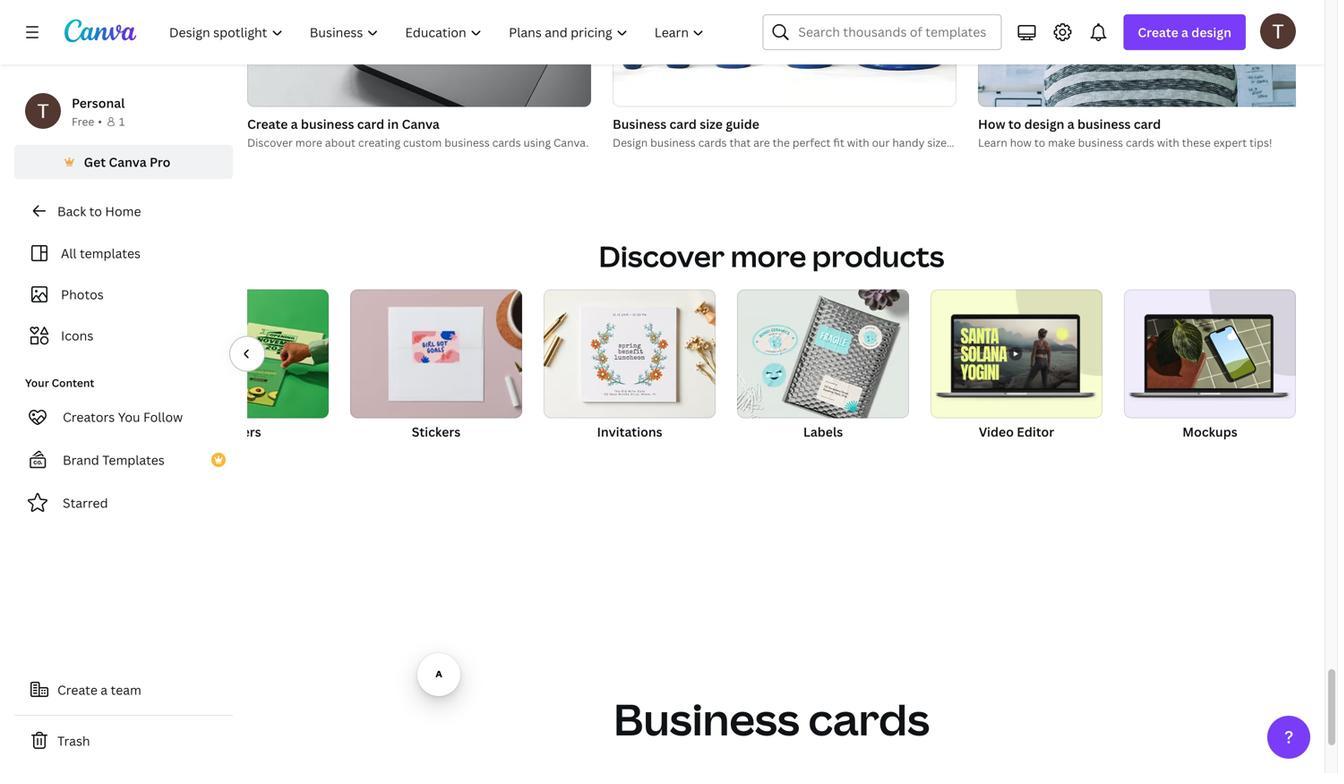 Task type: describe. For each thing, give the bounding box(es) containing it.
all templates
[[61, 245, 141, 262]]

invitations
[[597, 424, 662, 441]]

business right make
[[1078, 135, 1123, 150]]

get canva pro
[[84, 154, 170, 171]]

creators you follow
[[63, 409, 183, 426]]

starred
[[63, 495, 108, 512]]

business card size guide image
[[613, 0, 957, 107]]

to for design
[[1008, 116, 1021, 133]]

follow
[[143, 409, 183, 426]]

icons
[[61, 327, 93, 344]]

a for design
[[1181, 24, 1189, 41]]

business up about in the left of the page
[[301, 116, 354, 133]]

guide
[[726, 116, 759, 133]]

editor
[[1017, 424, 1054, 441]]

create a team
[[57, 682, 141, 699]]

business card size guide design business cards that are the perfect fit with our handy sizes guide.
[[613, 116, 986, 150]]

brand templates
[[63, 452, 165, 469]]

pro
[[150, 154, 170, 171]]

home
[[105, 203, 141, 220]]

the
[[773, 135, 790, 150]]

labels link
[[737, 290, 909, 460]]

business down how to design a business card image
[[1078, 116, 1131, 133]]

create a design
[[1138, 24, 1232, 41]]

cards inside how to design a business card learn how to make business cards with these expert tips!
[[1126, 135, 1154, 150]]

business inside the business card size guide design business cards that are the perfect fit with our handy sizes guide.
[[650, 135, 696, 150]]

our
[[872, 135, 890, 150]]

flyers link
[[157, 290, 329, 460]]

free
[[72, 114, 94, 129]]

create a business card in canva link
[[247, 114, 591, 134]]

mockups link
[[1124, 290, 1296, 460]]

photos link
[[25, 278, 222, 312]]

all
[[61, 245, 77, 262]]

brand
[[63, 452, 99, 469]]

trash
[[57, 733, 90, 750]]

discover inside the create a business card in canva discover more about creating custom business cards using canva.
[[247, 135, 293, 150]]

to for home
[[89, 203, 102, 220]]

flyers
[[224, 424, 261, 441]]

get canva pro button
[[14, 145, 233, 179]]

create a team button
[[14, 673, 233, 708]]

terry turtle image
[[1260, 13, 1296, 49]]

top level navigation element
[[158, 14, 720, 50]]

back
[[57, 203, 86, 220]]

invitations link
[[544, 290, 716, 460]]

create a design button
[[1124, 14, 1246, 50]]

fit
[[833, 135, 844, 150]]

starred link
[[14, 485, 233, 521]]

using
[[524, 135, 551, 150]]

tips!
[[1250, 135, 1272, 150]]

video editor link
[[931, 290, 1103, 460]]

how to design a business card image
[[978, 0, 1322, 107]]

cards inside the create a business card in canva discover more about creating custom business cards using canva.
[[492, 135, 521, 150]]

labels
[[803, 424, 843, 441]]

a inside how to design a business card learn how to make business cards with these expert tips!
[[1067, 116, 1075, 133]]

custom
[[403, 135, 442, 150]]

back to home link
[[14, 193, 233, 229]]

learn
[[978, 135, 1007, 150]]

guide.
[[955, 135, 986, 150]]

stickers link
[[350, 290, 522, 460]]

personal
[[72, 94, 125, 112]]

brand templates link
[[14, 442, 233, 478]]

how
[[978, 116, 1005, 133]]

get
[[84, 154, 106, 171]]

•
[[98, 114, 102, 129]]

mockups image
[[1124, 290, 1296, 419]]

1 horizontal spatial discover
[[599, 237, 725, 276]]

free •
[[72, 114, 102, 129]]

business for business cards
[[614, 690, 800, 749]]

more inside the create a business card in canva discover more about creating custom business cards using canva.
[[295, 135, 322, 150]]



Task type: vqa. For each thing, say whether or not it's contained in the screenshot.
second with from right
yes



Task type: locate. For each thing, give the bounding box(es) containing it.
0 horizontal spatial design
[[1024, 116, 1064, 133]]

card inside the create a business card in canva discover more about creating custom business cards using canva.
[[357, 116, 384, 133]]

invitations image
[[544, 290, 716, 419]]

cards
[[492, 135, 521, 150], [698, 135, 727, 150], [1126, 135, 1154, 150], [808, 690, 930, 749]]

design for to
[[1024, 116, 1064, 133]]

1 vertical spatial discover
[[599, 237, 725, 276]]

0 vertical spatial more
[[295, 135, 322, 150]]

2 vertical spatial create
[[57, 682, 98, 699]]

1 with from the left
[[847, 135, 869, 150]]

to right how
[[1034, 135, 1045, 150]]

creators you follow link
[[14, 399, 233, 435]]

card up creating
[[357, 116, 384, 133]]

expert
[[1213, 135, 1247, 150]]

with inside how to design a business card learn how to make business cards with these expert tips!
[[1157, 135, 1179, 150]]

in
[[387, 116, 399, 133]]

business cards
[[614, 690, 930, 749]]

a inside dropdown button
[[1181, 24, 1189, 41]]

1 horizontal spatial card
[[670, 116, 697, 133]]

discover more products
[[599, 237, 945, 276]]

card down how to design a business card image
[[1134, 116, 1161, 133]]

business right the custom
[[444, 135, 490, 150]]

with for business card size guide
[[847, 135, 869, 150]]

that
[[729, 135, 751, 150]]

more
[[295, 135, 322, 150], [731, 237, 806, 276]]

create inside the create a business card in canva discover more about creating custom business cards using canva.
[[247, 116, 288, 133]]

1 card from the left
[[357, 116, 384, 133]]

design inside dropdown button
[[1192, 24, 1232, 41]]

1 vertical spatial more
[[731, 237, 806, 276]]

1 horizontal spatial create
[[247, 116, 288, 133]]

0 vertical spatial design
[[1192, 24, 1232, 41]]

labels image
[[737, 290, 909, 419]]

with
[[847, 135, 869, 150], [1157, 135, 1179, 150]]

size
[[700, 116, 723, 133]]

discover
[[247, 135, 293, 150], [599, 237, 725, 276]]

creating
[[358, 135, 400, 150]]

1 horizontal spatial to
[[1008, 116, 1021, 133]]

with right fit
[[847, 135, 869, 150]]

you
[[118, 409, 140, 426]]

a for team
[[101, 682, 108, 699]]

business
[[613, 116, 667, 133], [614, 690, 800, 749]]

with for how to design a business card
[[1157, 135, 1179, 150]]

0 horizontal spatial with
[[847, 135, 869, 150]]

design
[[613, 135, 648, 150]]

design for a
[[1192, 24, 1232, 41]]

creators
[[63, 409, 115, 426]]

about
[[325, 135, 356, 150]]

2 horizontal spatial to
[[1034, 135, 1045, 150]]

a for business
[[291, 116, 298, 133]]

sizes
[[927, 135, 952, 150]]

1
[[119, 114, 125, 129]]

card
[[357, 116, 384, 133], [670, 116, 697, 133], [1134, 116, 1161, 133]]

a inside button
[[101, 682, 108, 699]]

a inside the create a business card in canva discover more about creating custom business cards using canva.
[[291, 116, 298, 133]]

card left size in the right top of the page
[[670, 116, 697, 133]]

business inside the business card size guide design business cards that are the perfect fit with our handy sizes guide.
[[613, 116, 667, 133]]

create inside dropdown button
[[1138, 24, 1178, 41]]

1 vertical spatial canva
[[109, 154, 147, 171]]

templates
[[80, 245, 141, 262]]

how
[[1010, 135, 1032, 150]]

0 horizontal spatial card
[[357, 116, 384, 133]]

stickers
[[412, 424, 461, 441]]

all templates link
[[25, 236, 222, 270]]

business right "design"
[[650, 135, 696, 150]]

1 vertical spatial to
[[1034, 135, 1045, 150]]

team
[[111, 682, 141, 699]]

1 horizontal spatial design
[[1192, 24, 1232, 41]]

0 vertical spatial canva
[[402, 116, 440, 133]]

video editor
[[979, 424, 1054, 441]]

these
[[1182, 135, 1211, 150]]

content
[[52, 376, 94, 391]]

to right back
[[89, 203, 102, 220]]

business
[[301, 116, 354, 133], [1078, 116, 1131, 133], [444, 135, 490, 150], [650, 135, 696, 150], [1078, 135, 1123, 150]]

create for create a team
[[57, 682, 98, 699]]

trash link
[[14, 724, 233, 760]]

0 horizontal spatial canva
[[109, 154, 147, 171]]

canva inside the create a business card in canva discover more about creating custom business cards using canva.
[[402, 116, 440, 133]]

canva.
[[554, 135, 589, 150]]

1 vertical spatial create
[[247, 116, 288, 133]]

create for create a design
[[1138, 24, 1178, 41]]

2 with from the left
[[1157, 135, 1179, 150]]

1 vertical spatial design
[[1024, 116, 1064, 133]]

your
[[25, 376, 49, 391]]

photos
[[61, 286, 104, 303]]

design up make
[[1024, 116, 1064, 133]]

video
[[979, 424, 1014, 441]]

create inside button
[[57, 682, 98, 699]]

back to home
[[57, 203, 141, 220]]

canva inside button
[[109, 154, 147, 171]]

0 vertical spatial business
[[613, 116, 667, 133]]

make
[[1048, 135, 1075, 150]]

video editor image
[[931, 290, 1103, 419]]

0 vertical spatial to
[[1008, 116, 1021, 133]]

canva left pro
[[109, 154, 147, 171]]

to up how
[[1008, 116, 1021, 133]]

canva
[[402, 116, 440, 133], [109, 154, 147, 171]]

business card size guide link
[[613, 114, 957, 134]]

1 horizontal spatial with
[[1157, 135, 1179, 150]]

canva up the custom
[[402, 116, 440, 133]]

how to design a business card learn how to make business cards with these expert tips!
[[978, 116, 1272, 150]]

0 horizontal spatial more
[[295, 135, 322, 150]]

how to design a business card link
[[978, 114, 1322, 134]]

handy
[[892, 135, 925, 150]]

are
[[754, 135, 770, 150]]

0 horizontal spatial to
[[89, 203, 102, 220]]

1 horizontal spatial more
[[731, 237, 806, 276]]

to
[[1008, 116, 1021, 133], [1034, 135, 1045, 150], [89, 203, 102, 220]]

card inside the business card size guide design business cards that are the perfect fit with our handy sizes guide.
[[670, 116, 697, 133]]

0 vertical spatial discover
[[247, 135, 293, 150]]

3 card from the left
[[1134, 116, 1161, 133]]

card inside how to design a business card learn how to make business cards with these expert tips!
[[1134, 116, 1161, 133]]

0 vertical spatial create
[[1138, 24, 1178, 41]]

design left terry turtle icon
[[1192, 24, 1232, 41]]

Search search field
[[798, 15, 990, 49]]

create a business card in canva image
[[247, 0, 591, 107]]

cards inside the business card size guide design business cards that are the perfect fit with our handy sizes guide.
[[698, 135, 727, 150]]

mockups
[[1183, 424, 1238, 441]]

0 horizontal spatial create
[[57, 682, 98, 699]]

create
[[1138, 24, 1178, 41], [247, 116, 288, 133], [57, 682, 98, 699]]

with down how to design a business card link
[[1157, 135, 1179, 150]]

business for business card size guide design business cards that are the perfect fit with our handy sizes guide.
[[613, 116, 667, 133]]

create a business card in canva discover more about creating custom business cards using canva.
[[247, 116, 589, 150]]

icons link
[[25, 319, 222, 353]]

stickers image
[[350, 290, 522, 419]]

templates
[[102, 452, 165, 469]]

2 horizontal spatial create
[[1138, 24, 1178, 41]]

products
[[812, 237, 945, 276]]

2 horizontal spatial card
[[1134, 116, 1161, 133]]

perfect
[[793, 135, 831, 150]]

with inside the business card size guide design business cards that are the perfect fit with our handy sizes guide.
[[847, 135, 869, 150]]

design
[[1192, 24, 1232, 41], [1024, 116, 1064, 133]]

None search field
[[763, 14, 1002, 50]]

1 vertical spatial business
[[614, 690, 800, 749]]

1 horizontal spatial canva
[[402, 116, 440, 133]]

0 horizontal spatial discover
[[247, 135, 293, 150]]

2 vertical spatial to
[[89, 203, 102, 220]]

flyers image
[[157, 290, 329, 419]]

2 card from the left
[[670, 116, 697, 133]]

your content
[[25, 376, 94, 391]]

design inside how to design a business card learn how to make business cards with these expert tips!
[[1024, 116, 1064, 133]]

create for create a business card in canva discover more about creating custom business cards using canva.
[[247, 116, 288, 133]]



